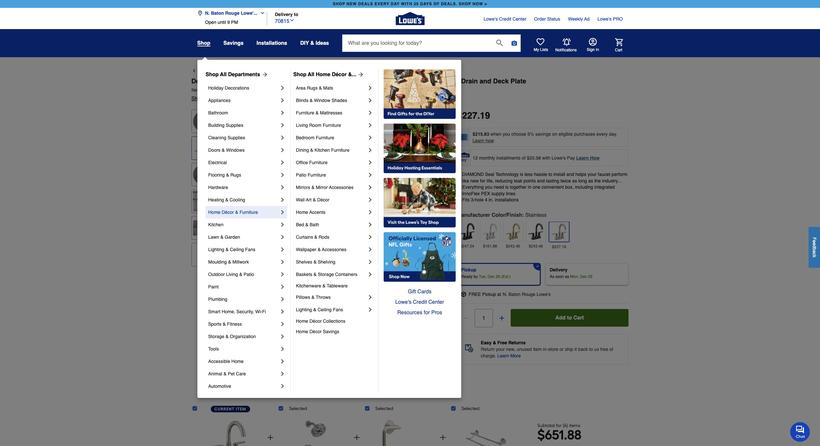 Task type: describe. For each thing, give the bounding box(es) containing it.
location image
[[197, 10, 202, 16]]

shop for shop all departments
[[206, 72, 219, 78]]

lowe's left pro
[[597, 16, 612, 22]]

& left millwork
[[228, 260, 231, 265]]

& down the cooling
[[235, 210, 238, 215]]

furniture & mattresses link
[[296, 107, 367, 119]]

ceiling for the rightmost lighting & ceiling fans link
[[318, 307, 332, 313]]

lowe's pro link
[[597, 16, 623, 22]]

furniture up dining & kitchen furniture
[[316, 135, 334, 140]]

shelves
[[296, 260, 312, 265]]

1 horizontal spatial pickup
[[482, 292, 496, 297]]

1 vertical spatial savings
[[323, 329, 339, 335]]

.88
[[564, 427, 581, 443]]

millwork
[[232, 260, 249, 265]]

doors & windows
[[208, 148, 245, 153]]

& inside easy & free returns return your new, unused item in-store or ship it back to us free of charge.
[[493, 340, 496, 346]]

lowe's down as
[[537, 292, 551, 297]]

delivery to
[[275, 12, 298, 17]]

chevron right image for paint
[[279, 284, 286, 290]]

storage & organization
[[208, 334, 256, 339]]

area rugs & mats
[[296, 85, 333, 91]]

1 horizontal spatial n.
[[503, 292, 507, 297]]

12
[[473, 155, 478, 161]]

décor for home décor savings
[[309, 329, 322, 335]]

patio inside patio furniture link
[[296, 173, 306, 178]]

c
[[812, 253, 817, 255]]

chevron right image for moulding & millwork link
[[279, 259, 286, 265]]

holiday hosting essentials. image
[[384, 124, 456, 173]]

chevron right image for doors & windows
[[279, 147, 286, 154]]

b
[[812, 248, 817, 251]]

0 horizontal spatial savings
[[223, 40, 244, 46]]

chevron right image for furniture & mattresses
[[367, 110, 374, 116]]

order
[[534, 16, 546, 22]]

faucet
[[423, 78, 444, 85]]

chevron right image for electrical
[[279, 159, 286, 166]]

& left rods
[[314, 235, 317, 240]]

& right shelves
[[314, 260, 317, 265]]

1 horizontal spatial as
[[572, 178, 577, 184]]

learn more
[[497, 354, 521, 359]]

home inside shop all home décor &... 'link'
[[316, 72, 330, 78]]

0 vertical spatial bathroom link
[[244, 67, 269, 75]]

bed & bath
[[296, 222, 319, 228]]

subtotal
[[537, 423, 555, 429]]

1 horizontal spatial storage
[[318, 272, 334, 277]]

easy & free returns return your new, unused item in-store or ship it back to us free of charge.
[[481, 340, 613, 359]]

chevron right image for plumbing link
[[279, 296, 286, 303]]

your inside diamond seal technology is less hassle to install and helps your faucet perform like new for life, reducing leak points and lasting twice as long as the industry standard
[[588, 172, 597, 177]]

bedroom furniture
[[296, 135, 334, 140]]

chevron right image for living room furniture
[[367, 122, 374, 129]]

leak
[[514, 178, 522, 184]]

every
[[375, 2, 389, 6]]

décor inside 'link'
[[332, 72, 347, 78]]

accessories inside mirrors & mirror accessories 'link'
[[329, 185, 353, 190]]

organization
[[230, 334, 256, 339]]

patio inside the outdoor living & patio link
[[244, 272, 254, 277]]

better together heading
[[191, 378, 603, 389]]

n. inside button
[[205, 10, 210, 16]]

k
[[812, 255, 817, 258]]

chevron right image for baskets & storage containers link
[[367, 271, 374, 278]]

subtotal for ( 4 ) items $ 651 .88
[[537, 423, 581, 443]]

0 horizontal spatial storage
[[208, 334, 224, 339]]

champagne bronze image
[[504, 223, 521, 240]]

and inside delta trinsic stainless 4-in centerset 2-handle watersense bathroom sink faucet with drain and deck plate item # 4130955 | model # 2559-ssmpu-dst
[[480, 78, 491, 85]]

cart inside button
[[573, 315, 584, 321]]

twice
[[561, 178, 571, 184]]

to inside easy & free returns return your new, unused item in-store or ship it back to us free of charge.
[[589, 347, 593, 352]]

décor down mirrors & mirror accessories
[[317, 197, 329, 203]]

& down millwork
[[239, 272, 242, 277]]

chat invite button image
[[790, 422, 810, 442]]

cleaning supplies
[[208, 135, 245, 140]]

gift
[[408, 289, 416, 295]]

lawn & garden link
[[208, 231, 279, 244]]

1 vertical spatial learn
[[576, 155, 589, 161]]

sports
[[208, 322, 221, 327]]

fans for chevron right icon corresponding to lighting & ceiling fans link to the top
[[245, 247, 255, 252]]

rouge inside button
[[225, 10, 239, 16]]

1 vertical spatial bathroom link
[[208, 107, 279, 119]]

& left the cooling
[[225, 197, 228, 203]]

$227.19
[[552, 245, 566, 249]]

like
[[462, 178, 469, 184]]

appliances link
[[208, 94, 279, 107]]

0 vertical spatial kitchen
[[315, 148, 330, 153]]

results
[[220, 68, 238, 74]]

1 plus image from the left
[[353, 434, 361, 442]]

chevron right image for storage & organization link
[[279, 334, 286, 340]]

1 shop from the left
[[333, 2, 345, 6]]

2 vertical spatial learn
[[497, 354, 509, 359]]

for for resources for pros
[[424, 310, 430, 316]]

shower
[[327, 68, 346, 74]]

dec inside pickup ready by tue, dec 26 (est.)
[[488, 275, 495, 279]]

smart home, security, wi-fi
[[208, 309, 266, 315]]

savings button
[[223, 37, 244, 49]]

furniture down blinds in the top left of the page
[[296, 110, 314, 116]]

accessible home link
[[208, 356, 279, 368]]

shop for shop
[[197, 40, 210, 46]]

when
[[490, 132, 501, 137]]

credit for lowe's
[[413, 300, 427, 305]]

wallpaper & accessories
[[296, 247, 346, 252]]

& down sports & fitness
[[226, 334, 229, 339]]

heating & cooling
[[208, 197, 245, 203]]

lighting & ceiling fans for lighting & ceiling fans link to the top
[[208, 247, 255, 252]]

& inside 'link'
[[322, 68, 326, 74]]

building
[[208, 123, 225, 128]]

chevron right image for appliances
[[279, 97, 286, 104]]

2 4.5 stars image from the left
[[224, 96, 230, 102]]

mon,
[[570, 275, 579, 279]]

1 vertical spatial delta
[[205, 96, 217, 102]]

fans for chevron right icon associated with the rightmost lighting & ceiling fans link
[[333, 307, 343, 313]]

& left the pet at the left bottom
[[223, 372, 227, 377]]

2 title image from the top
[[193, 191, 213, 212]]

& right baskets in the bottom of the page
[[314, 272, 317, 277]]

smart
[[208, 309, 220, 315]]

(est.)
[[501, 275, 511, 279]]

0 vertical spatial plus image
[[499, 315, 505, 322]]

free
[[600, 347, 608, 352]]

chevron right image for the dining & kitchen furniture link
[[367, 147, 374, 154]]

& right doors
[[222, 148, 225, 153]]

current
[[214, 407, 235, 412]]

camera image
[[511, 40, 518, 46]]

fi
[[262, 309, 266, 315]]

pet
[[228, 372, 235, 377]]

1 horizontal spatial rouge
[[522, 292, 535, 297]]

selected for first plus icon from right
[[375, 406, 393, 412]]

delivery for to
[[275, 12, 293, 17]]

chevron right image for lighting & ceiling fans link to the top
[[279, 246, 286, 253]]

shop for shop delta
[[191, 96, 204, 102]]

& down handle
[[319, 85, 322, 91]]

& right lawn
[[220, 235, 223, 240]]

bed
[[296, 222, 304, 228]]

arrow right image inside shop all home décor &... 'link'
[[356, 71, 364, 78]]

lowe's home improvement notification center image
[[563, 38, 570, 46]]

mirrors & mirror accessories
[[296, 185, 353, 190]]

charge.
[[481, 354, 496, 359]]

home décor & furniture
[[208, 210, 258, 215]]

9
[[227, 20, 230, 25]]

room
[[309, 123, 321, 128]]

stainless inside delta trinsic stainless 4-in centerset 2-handle watersense bathroom sink faucet with drain and deck plate item # 4130955 | model # 2559-ssmpu-dst
[[232, 78, 261, 85]]

1 horizontal spatial baton
[[509, 292, 521, 297]]

industry
[[602, 178, 618, 184]]

1 4.5 stars image from the left
[[223, 96, 253, 102]]

& inside button
[[310, 40, 314, 46]]

to for add
[[567, 315, 572, 321]]

all for home
[[308, 72, 314, 78]]

new,
[[506, 347, 515, 352]]

to for delivery
[[294, 12, 298, 17]]

lighting for the rightmost lighting & ceiling fans link
[[296, 307, 312, 313]]

chevron right image for animal & pet care link
[[279, 371, 286, 377]]

furniture down dining & kitchen furniture
[[309, 160, 328, 165]]

0 vertical spatial lighting & ceiling fans link
[[208, 244, 279, 256]]

& right flooring
[[226, 173, 229, 178]]

chevron right image for building supplies
[[279, 122, 286, 129]]

19
[[480, 110, 490, 121]]

& up "throws"
[[322, 283, 325, 289]]

helps
[[575, 172, 586, 177]]

& right blinds in the top left of the page
[[310, 98, 313, 103]]

containers
[[335, 272, 357, 277]]

heart outline image
[[276, 95, 284, 103]]

is for need
[[505, 185, 509, 190]]

flooring & rugs link
[[208, 169, 279, 181]]

2-
[[307, 78, 313, 85]]

4-
[[263, 78, 268, 85]]

with inside delta trinsic stainless 4-in centerset 2-handle watersense bathroom sink faucet with drain and deck plate item # 4130955 | model # 2559-ssmpu-dst
[[446, 78, 459, 85]]

hardware
[[208, 185, 228, 190]]

venetian bronze image
[[527, 223, 544, 240]]

as inside delivery as soon as mon, dec 25
[[565, 275, 569, 279]]

color/finish
[[492, 212, 522, 218]]

holiday decorations
[[208, 85, 249, 91]]

you inside everything you need is together in one convenient box, including integrated innoflex pex supply lines fits 3-hole 4 in. installations
[[485, 185, 492, 190]]

home,
[[222, 309, 235, 315]]

notifications
[[555, 48, 577, 52]]

chevron right image for area rugs & mats
[[367, 85, 374, 91]]

sink inside bathroom sink faucets link
[[395, 68, 406, 74]]

chevron right image for accessible home link on the left of page
[[279, 358, 286, 365]]

all for departments
[[220, 72, 227, 78]]

sign in button
[[587, 38, 599, 52]]

1 horizontal spatial stainless
[[525, 212, 547, 218]]

1 # from the left
[[202, 87, 204, 93]]

chevron right image for the tools link
[[279, 346, 286, 353]]

furniture down heating & cooling link
[[240, 210, 258, 215]]

chevron right image for pillows & throws
[[367, 294, 374, 301]]

find gifts for the diyer. image
[[384, 69, 456, 119]]

chevron right image for office furniture link
[[367, 159, 374, 166]]

kitchenware & tableware link
[[296, 281, 374, 291]]

& up shelves & shelving
[[318, 247, 321, 252]]

pex
[[481, 191, 490, 196]]

until
[[218, 20, 226, 25]]

chevron right image for kitchen
[[279, 222, 286, 228]]

4 inside everything you need is together in one convenient box, including integrated innoflex pex supply lines fits 3-hole 4 in. installations
[[485, 198, 487, 203]]

lowe's left the pay
[[552, 155, 566, 161]]

0 horizontal spatial of
[[522, 155, 526, 161]]

2 # from the left
[[240, 87, 242, 93]]

chevron right image for home accents
[[367, 209, 374, 216]]

1 vertical spatial arrow right image
[[418, 211, 426, 219]]

$ inside subtotal for ( 4 ) items $ 651 .88
[[537, 427, 545, 443]]

arrow left image
[[236, 211, 244, 219]]

everything you need is together in one convenient box, including integrated innoflex pex supply lines fits 3-hole 4 in. installations
[[462, 185, 615, 203]]

home décor & furniture link
[[208, 206, 279, 219]]

innoflex
[[462, 191, 480, 196]]

visit the lowe's toy shop. image
[[384, 178, 456, 228]]

items
[[569, 423, 580, 429]]

bathroom up 4-
[[244, 68, 269, 74]]

& right pillows
[[311, 295, 315, 300]]

2 horizontal spatial as
[[588, 178, 593, 184]]

option group containing pickup
[[454, 261, 631, 288]]

shop for shop all home décor &...
[[293, 72, 306, 78]]

furniture up office furniture link
[[331, 148, 349, 153]]

0 horizontal spatial plus image
[[267, 434, 274, 442]]

credit for lowe's
[[499, 16, 511, 22]]

bathroom inside delta trinsic stainless 4-in centerset 2-handle watersense bathroom sink faucet with drain and deck plate item # 4130955 | model # 2559-ssmpu-dst
[[375, 78, 406, 85]]

living inside living room furniture link
[[296, 123, 308, 128]]

& down pillows & throws
[[313, 307, 316, 313]]

25 for shop
[[414, 2, 419, 6]]

bathroom inside bathroom sink faucets link
[[369, 68, 393, 74]]

0 horizontal spatial $
[[457, 110, 462, 121]]

lowe's pro
[[597, 16, 623, 22]]

cleaning
[[208, 135, 226, 140]]

|
[[223, 87, 224, 93]]

to for back
[[213, 68, 218, 74]]

1 horizontal spatial and
[[537, 178, 545, 184]]

bathroom sink faucets
[[369, 68, 427, 74]]

0 vertical spatial rugs
[[307, 85, 318, 91]]

ceiling for lighting & ceiling fans link to the top
[[230, 247, 244, 252]]

matte black image
[[459, 223, 476, 240]]

accessible
[[208, 359, 230, 364]]

in.
[[489, 198, 494, 203]]

storage & organization link
[[208, 331, 279, 343]]

chevron right image for holiday decorations
[[279, 85, 286, 91]]

home for home décor savings
[[296, 329, 308, 335]]

for for subtotal for ( 4 ) items $ 651 .88
[[556, 423, 562, 429]]

chevron right image for mirrors & mirror accessories
[[367, 184, 374, 191]]

cart button
[[606, 38, 623, 53]]

& right the sports
[[223, 322, 226, 327]]

baskets
[[296, 272, 312, 277]]

your inside easy & free returns return your new, unused item in-store or ship it back to us free of charge.
[[496, 347, 505, 352]]

70815 button
[[275, 17, 295, 25]]



Task type: vqa. For each thing, say whether or not it's contained in the screenshot.
Cleaning's arm & hammer
no



Task type: locate. For each thing, give the bounding box(es) containing it.
0 vertical spatial ceiling
[[230, 247, 244, 252]]

2 vertical spatial and
[[537, 178, 545, 184]]

less
[[524, 172, 533, 177]]

delivery for as
[[550, 267, 568, 273]]

0 vertical spatial storage
[[318, 272, 334, 277]]

25 inside delivery as soon as mon, dec 25
[[588, 275, 592, 279]]

0 vertical spatial supplies
[[226, 123, 243, 128]]

sign in
[[587, 47, 599, 52]]

chevron right image for wallpaper & accessories link
[[367, 246, 374, 253]]

chevron right image for heating & cooling
[[279, 197, 286, 203]]

in-
[[543, 347, 548, 352]]

1 horizontal spatial patio
[[296, 173, 306, 178]]

rugs
[[307, 85, 318, 91], [230, 173, 241, 178]]

collections
[[323, 319, 345, 324]]

chevron right image for hardware
[[279, 184, 286, 191]]

to up chevron down icon
[[294, 12, 298, 17]]

25 inside "link"
[[414, 2, 419, 6]]

0 vertical spatial savings
[[223, 40, 244, 46]]

$215.83
[[473, 132, 489, 137]]

home for home accents
[[296, 210, 308, 215]]

deals
[[358, 2, 373, 6]]

0 vertical spatial in
[[268, 78, 274, 85]]

for inside diamond seal technology is less hassle to install and helps your faucet perform like new for life, reducing leak points and lasting twice as long as the industry standard
[[480, 178, 485, 184]]

2 all from the left
[[308, 72, 314, 78]]

lighting up moulding in the left bottom of the page
[[208, 247, 224, 252]]

curtains & rods link
[[296, 231, 367, 244]]

chevron down image
[[257, 10, 265, 16]]

credit up the search icon
[[499, 16, 511, 22]]

accessories up shelves & shelving link
[[322, 247, 346, 252]]

0 vertical spatial 4
[[485, 198, 487, 203]]

plus image
[[353, 434, 361, 442], [439, 434, 447, 442]]

None search field
[[342, 34, 521, 57]]

25 for delivery
[[588, 275, 592, 279]]

1 vertical spatial $
[[537, 427, 545, 443]]

1 vertical spatial for
[[424, 310, 430, 316]]

accessible home
[[208, 359, 244, 364]]

1 faucets from the left
[[301, 68, 320, 74]]

0 horizontal spatial arrow right image
[[356, 71, 364, 78]]

supplies up windows at the top left of page
[[228, 135, 245, 140]]

how
[[486, 138, 494, 143]]

delivery up 70815
[[275, 12, 293, 17]]

for inside subtotal for ( 4 ) items $ 651 .88
[[556, 423, 562, 429]]

lighting & ceiling fans for the rightmost lighting & ceiling fans link
[[296, 307, 343, 313]]

trinsic
[[209, 78, 230, 85]]

1 dec from the left
[[488, 275, 495, 279]]

chevron right image for blinds & window shades
[[367, 97, 374, 104]]

pickup up the ready
[[461, 267, 476, 273]]

0 horizontal spatial your
[[496, 347, 505, 352]]

chevron right image for curtains & rods link
[[367, 234, 374, 241]]

1 vertical spatial with
[[542, 155, 550, 161]]

lighting for lighting & ceiling fans link to the top
[[208, 247, 224, 252]]

deck
[[493, 78, 509, 85]]

add
[[555, 315, 566, 321]]

n. right location icon
[[205, 10, 210, 16]]

1 horizontal spatial your
[[588, 172, 597, 177]]

1 vertical spatial of
[[609, 347, 613, 352]]

$20.58
[[527, 155, 541, 161]]

resources for pros link
[[384, 308, 456, 318]]

2 shop from the left
[[459, 2, 471, 6]]

shelving
[[318, 260, 335, 265]]

1 vertical spatial pickup
[[482, 292, 496, 297]]

you down life,
[[485, 185, 492, 190]]

area
[[296, 85, 306, 91]]

0 vertical spatial delivery
[[275, 12, 293, 17]]

officially licensed n f l gifts. shop now. image
[[384, 232, 456, 282]]

25 right with
[[414, 2, 419, 6]]

2 dec from the left
[[580, 275, 587, 279]]

delta trinsic stainless 4-in centerset 2-handle watersense bathroom sink faucet with drain and deck plate item # 4130955 | model # 2559-ssmpu-dst
[[191, 78, 526, 93]]

bed & bath link
[[296, 219, 367, 231]]

0 vertical spatial living
[[296, 123, 308, 128]]

shop button
[[197, 40, 210, 46]]

4 left the items
[[564, 423, 567, 429]]

resources for pros
[[397, 310, 442, 316]]

soon
[[555, 275, 564, 279]]

0 horizontal spatial $243.46
[[506, 244, 520, 249]]

home inside home accents link
[[296, 210, 308, 215]]

0 vertical spatial your
[[588, 172, 597, 177]]

you inside "$215.83 when you choose 5% savings on eligible purchases every day. learn how"
[[503, 132, 510, 137]]

chevron right image for the rightmost lighting & ceiling fans link
[[367, 307, 374, 313]]

handle
[[313, 78, 334, 85]]

lighting down pillows
[[296, 307, 312, 313]]

$ left (
[[537, 427, 545, 443]]

lowes pay logo image
[[458, 153, 471, 162]]

chevron right image for lawn & garden
[[279, 234, 286, 241]]

arrow right image
[[356, 71, 364, 78], [418, 211, 426, 219]]

patio furniture link
[[296, 169, 367, 181]]

home inside home décor collections link
[[296, 319, 308, 324]]

home for home décor & furniture
[[208, 210, 220, 215]]

e up d
[[812, 240, 817, 243]]

as left long
[[572, 178, 577, 184]]

rugs up 'hardware' link
[[230, 173, 241, 178]]

shop down item
[[191, 96, 204, 102]]

back to results link
[[191, 67, 238, 75]]

1 horizontal spatial $243.46
[[529, 244, 543, 249]]

shop left 2-
[[293, 72, 306, 78]]

2 $243.46 from the left
[[529, 244, 543, 249]]

651
[[545, 427, 564, 443]]

center left the order
[[513, 16, 526, 22]]

patio down office
[[296, 173, 306, 178]]

25
[[414, 2, 419, 6], [588, 275, 592, 279]]

option group
[[454, 261, 631, 288]]

2 horizontal spatial selected
[[461, 406, 479, 412]]

the
[[594, 178, 601, 184]]

selected for 1st plus icon from the left
[[289, 406, 307, 412]]

3 selected from the left
[[461, 406, 479, 412]]

décor down heating & cooling
[[222, 210, 234, 215]]

shop up holiday at left top
[[206, 72, 219, 78]]

eligible
[[559, 132, 573, 137]]

long
[[578, 178, 587, 184]]

& right art
[[313, 197, 316, 203]]

cart inside "button"
[[615, 48, 622, 52]]

1 horizontal spatial for
[[480, 178, 485, 184]]

décor for home décor collections
[[309, 319, 322, 324]]

stainless
[[232, 78, 261, 85], [525, 212, 547, 218]]

2 e from the top
[[812, 243, 817, 245]]

rouge up pm
[[225, 10, 239, 16]]

1 horizontal spatial rugs
[[307, 85, 318, 91]]

1 horizontal spatial plus image
[[499, 315, 505, 322]]

0 vertical spatial arrow right image
[[356, 71, 364, 78]]

your down free
[[496, 347, 505, 352]]

& up the living room furniture
[[316, 110, 319, 116]]

0 horizontal spatial center
[[428, 300, 444, 305]]

in right arrow right icon
[[268, 78, 274, 85]]

1 horizontal spatial shop
[[293, 72, 306, 78]]

Search Query text field
[[342, 35, 491, 52]]

$243.46 down venetian bronze image
[[529, 244, 543, 249]]

0 horizontal spatial shop
[[333, 2, 345, 6]]

lawn & garden
[[208, 235, 240, 240]]

& right bed
[[305, 222, 308, 228]]

delivery up soon on the bottom right of page
[[550, 267, 568, 273]]

and up twice
[[567, 172, 574, 177]]

& left mirror
[[311, 185, 315, 190]]

0 horizontal spatial 4
[[485, 198, 487, 203]]

to left us
[[589, 347, 593, 352]]

1 horizontal spatial in
[[528, 185, 531, 190]]

and left deck
[[480, 78, 491, 85]]

title image down hardware
[[193, 191, 213, 212]]

0 horizontal spatial sink
[[395, 68, 406, 74]]

resources
[[397, 310, 422, 316]]

4 left in.
[[485, 198, 487, 203]]

stainless image
[[551, 224, 568, 241]]

home accents
[[296, 210, 325, 215]]

sink inside delta trinsic stainless 4-in centerset 2-handle watersense bathroom sink faucet with drain and deck plate item # 4130955 | model # 2559-ssmpu-dst
[[408, 78, 421, 85]]

moulding & millwork
[[208, 260, 249, 265]]

1 vertical spatial shop
[[191, 96, 204, 102]]

1 horizontal spatial of
[[609, 347, 613, 352]]

baskets & storage containers link
[[296, 268, 367, 281]]

1 horizontal spatial delivery
[[550, 267, 568, 273]]

0 horizontal spatial lighting & ceiling fans link
[[208, 244, 279, 256]]

credit
[[499, 16, 511, 22], [413, 300, 427, 305]]

minus image
[[462, 315, 469, 322]]

4.5 stars image
[[223, 96, 253, 102], [224, 96, 230, 102]]

storage down the sports
[[208, 334, 224, 339]]

baton
[[211, 10, 224, 16], [509, 292, 521, 297]]

1 vertical spatial is
[[505, 185, 509, 190]]

& up moulding & millwork
[[226, 247, 229, 252]]

supplies up cleaning supplies
[[226, 123, 243, 128]]

cart right add
[[573, 315, 584, 321]]

center for lowe's credit center
[[428, 300, 444, 305]]

as right soon on the bottom right of page
[[565, 275, 569, 279]]

0 horizontal spatial lighting
[[208, 247, 224, 252]]

arrow right image
[[260, 71, 268, 78]]

0 horizontal spatial in
[[268, 78, 274, 85]]

1 vertical spatial rugs
[[230, 173, 241, 178]]

1 horizontal spatial sink
[[408, 78, 421, 85]]

3 title image from the top
[[193, 218, 213, 238]]

0 horizontal spatial lighting & ceiling fans
[[208, 247, 255, 252]]

search image
[[496, 39, 503, 46]]

1 vertical spatial n.
[[503, 292, 507, 297]]

chevron right image for bed & bath link
[[367, 222, 374, 228]]

learn right the pay
[[576, 155, 589, 161]]

center
[[513, 16, 526, 22], [428, 300, 444, 305]]

1 vertical spatial and
[[567, 172, 574, 177]]

& right dining
[[310, 148, 313, 153]]

of left $20.58
[[522, 155, 526, 161]]

1 vertical spatial living
[[226, 272, 238, 277]]

how
[[590, 155, 600, 161]]

of inside easy & free returns return your new, unused item in-store or ship it back to us free of charge.
[[609, 347, 613, 352]]

rugs down 2-
[[307, 85, 318, 91]]

fans up home décor collections link
[[333, 307, 343, 313]]

12 monthly installments of $20.58 with lowe's pay learn how
[[473, 155, 600, 161]]

lowe's home improvement account image
[[589, 38, 597, 46]]

to inside diamond seal technology is less hassle to install and helps your faucet perform like new for life, reducing leak points and lasting twice as long as the industry standard
[[548, 172, 552, 177]]

home accents link
[[296, 206, 367, 219]]

pillows & throws
[[296, 295, 331, 300]]

home inside home décor & furniture link
[[208, 210, 220, 215]]

chevron right image for bathroom
[[279, 110, 286, 116]]

to inside back to results link
[[213, 68, 218, 74]]

0 horizontal spatial delivery
[[275, 12, 293, 17]]

smart home, security, wi-fi link
[[208, 306, 279, 318]]

furniture down furniture & mattresses link
[[323, 123, 341, 128]]

bathroom right heads
[[369, 68, 393, 74]]

everything
[[462, 185, 484, 190]]

1 horizontal spatial center
[[513, 16, 526, 22]]

delivery inside delivery as soon as mon, dec 25
[[550, 267, 568, 273]]

0 vertical spatial stainless
[[232, 78, 261, 85]]

1 horizontal spatial faucets
[[407, 68, 427, 74]]

& right 'diy' at the top of page
[[310, 40, 314, 46]]

lighting & ceiling fans
[[208, 247, 255, 252], [296, 307, 343, 313]]

accessories inside wallpaper & accessories link
[[322, 247, 346, 252]]

2 horizontal spatial for
[[556, 423, 562, 429]]

home inside home décor savings link
[[296, 329, 308, 335]]

chevron down image
[[289, 18, 295, 23]]

bathroom down 'appliances'
[[208, 110, 228, 116]]

e
[[812, 240, 817, 243], [812, 243, 817, 245]]

1 shop from the left
[[206, 72, 219, 78]]

0 vertical spatial for
[[480, 178, 485, 184]]

in
[[596, 47, 599, 52]]

0 horizontal spatial fans
[[245, 247, 255, 252]]

bath
[[310, 222, 319, 228]]

chevron right image for cleaning supplies link
[[279, 135, 286, 141]]

1 title image from the top
[[193, 138, 213, 158]]

storage
[[318, 272, 334, 277], [208, 334, 224, 339]]

5%
[[527, 132, 534, 137]]

$243.46 down the champagne bronze 'image'
[[506, 244, 520, 249]]

model
[[226, 87, 239, 93]]

1 vertical spatial accessories
[[322, 247, 346, 252]]

living inside the outdoor living & patio link
[[226, 272, 238, 277]]

2 selected from the left
[[375, 406, 393, 412]]

title image
[[193, 138, 213, 158], [193, 191, 213, 212], [193, 218, 213, 238]]

1 all from the left
[[220, 72, 227, 78]]

rods
[[319, 235, 329, 240]]

rouge right the at
[[522, 292, 535, 297]]

1 selected from the left
[[289, 406, 307, 412]]

bathroom link
[[244, 67, 269, 75], [208, 107, 279, 119]]

0 horizontal spatial cart
[[573, 315, 584, 321]]

1 horizontal spatial dec
[[580, 275, 587, 279]]

animal & pet care
[[208, 372, 246, 377]]

chevron right image for smart home, security, wi-fi
[[279, 309, 286, 315]]

0 horizontal spatial patio
[[244, 272, 254, 277]]

to inside "add to cart" button
[[567, 315, 572, 321]]

2 horizontal spatial and
[[567, 172, 574, 177]]

fitness
[[227, 322, 242, 327]]

diamond
[[462, 172, 484, 177]]

lasting
[[546, 178, 559, 184]]

1 vertical spatial credit
[[413, 300, 427, 305]]

now
[[473, 2, 483, 6]]

0 horizontal spatial as
[[565, 275, 569, 279]]

lighting & ceiling fans down garden
[[208, 247, 255, 252]]

0 vertical spatial fans
[[245, 247, 255, 252]]

or
[[560, 347, 564, 352]]

for left (
[[556, 423, 562, 429]]

dining & kitchen furniture
[[296, 148, 349, 153]]

for left life,
[[480, 178, 485, 184]]

0 horizontal spatial all
[[220, 72, 227, 78]]

bathroom down bathroom sink faucets
[[375, 78, 406, 85]]

delta
[[191, 78, 207, 85], [205, 96, 217, 102]]

chevron right image for automotive link
[[279, 383, 286, 390]]

home for home décor collections
[[296, 319, 308, 324]]

1 e from the top
[[812, 240, 817, 243]]

1 horizontal spatial living
[[296, 123, 308, 128]]

plus image
[[499, 315, 505, 322], [267, 434, 274, 442]]

2 faucets from the left
[[407, 68, 427, 74]]

0 horizontal spatial 25
[[414, 2, 419, 6]]

bathroom inside bathroom faucets & shower heads 'link'
[[274, 68, 299, 74]]

lowe's down >
[[484, 16, 498, 22]]

pickup image
[[461, 292, 466, 297]]

décor for home décor & furniture
[[222, 210, 234, 215]]

0 vertical spatial 25
[[414, 2, 419, 6]]

integrated
[[594, 185, 615, 190]]

heating
[[208, 197, 224, 203]]

1 horizontal spatial fans
[[333, 307, 343, 313]]

0 vertical spatial learn
[[473, 138, 484, 143]]

pickup ready by tue, dec 26 (est.)
[[461, 267, 511, 279]]

chevron right image for wall art & décor
[[367, 197, 374, 203]]

1 horizontal spatial lighting & ceiling fans link
[[296, 304, 367, 316]]

& inside 'link'
[[311, 185, 315, 190]]

1 horizontal spatial cart
[[615, 48, 622, 52]]

lighting & ceiling fans link up millwork
[[208, 244, 279, 256]]

delta inside delta trinsic stainless 4-in centerset 2-handle watersense bathroom sink faucet with drain and deck plate item # 4130955 | model # 2559-ssmpu-dst
[[191, 78, 207, 85]]

4 inside subtotal for ( 4 ) items $ 651 .88
[[564, 423, 567, 429]]

faucets inside 'link'
[[301, 68, 320, 74]]

selected
[[289, 406, 307, 412], [375, 406, 393, 412], [461, 406, 479, 412]]

home inside accessible home link
[[231, 359, 244, 364]]

pickup left the at
[[482, 292, 496, 297]]

1 horizontal spatial with
[[542, 155, 550, 161]]

learn inside "$215.83 when you choose 5% savings on eligible purchases every day. learn how"
[[473, 138, 484, 143]]

shop down open
[[197, 40, 210, 46]]

chevron right image for home décor & furniture
[[279, 209, 286, 216]]

1 $243.46 from the left
[[506, 244, 520, 249]]

you right when
[[503, 132, 510, 137]]

sports & fitness link
[[208, 318, 279, 331]]

chevron right image
[[279, 85, 286, 91], [367, 85, 374, 91], [279, 97, 286, 104], [367, 97, 374, 104], [279, 110, 286, 116], [367, 110, 374, 116], [279, 122, 286, 129], [367, 122, 374, 129], [279, 147, 286, 154], [279, 159, 286, 166], [279, 172, 286, 178], [367, 172, 374, 178], [279, 184, 286, 191], [367, 184, 374, 191], [279, 197, 286, 203], [367, 197, 374, 203], [279, 209, 286, 216], [367, 209, 374, 216], [279, 222, 286, 228], [279, 234, 286, 241], [279, 284, 286, 290], [367, 294, 374, 301], [279, 309, 286, 315], [279, 321, 286, 328]]

for left pros
[[424, 310, 430, 316]]

of right free
[[609, 347, 613, 352]]

mirrors & mirror accessories link
[[296, 181, 367, 194]]

hole
[[475, 198, 484, 203]]

together
[[510, 185, 527, 190]]

accents
[[309, 210, 325, 215]]

1 horizontal spatial $
[[537, 427, 545, 443]]

bathroom up centerset
[[274, 68, 299, 74]]

in down points
[[528, 185, 531, 190]]

2 shop from the left
[[293, 72, 306, 78]]

ad
[[584, 16, 590, 22]]

1 vertical spatial you
[[485, 185, 492, 190]]

0 vertical spatial is
[[520, 172, 523, 177]]

chevron right image for shelves & shelving link
[[367, 259, 374, 265]]

Stepper number input field with increment and decrement buttons number field
[[475, 309, 493, 328]]

bathroom inside the bathroom link
[[208, 110, 228, 116]]

holiday decorations link
[[208, 82, 279, 94]]

# right model
[[240, 87, 242, 93]]

rouge
[[225, 10, 239, 16], [522, 292, 535, 297]]

center for lowe's credit center
[[513, 16, 526, 22]]

blinds & window shades
[[296, 98, 347, 103]]

flooring & rugs
[[208, 173, 241, 178]]

chevron right image for the outdoor living & patio link
[[279, 271, 286, 278]]

0 horizontal spatial and
[[480, 78, 491, 85]]

0 horizontal spatial n.
[[205, 10, 210, 16]]

2 vertical spatial title image
[[193, 218, 213, 238]]

baton inside button
[[211, 10, 224, 16]]

is inside everything you need is together in one convenient box, including integrated innoflex pex supply lines fits 3-hole 4 in. installations
[[505, 185, 509, 190]]

with left drain
[[446, 78, 459, 85]]

0 vertical spatial shop
[[197, 40, 210, 46]]

center up pros
[[428, 300, 444, 305]]

shop inside shop all departments 'link'
[[206, 72, 219, 78]]

chevron right image for patio furniture
[[367, 172, 374, 178]]

supplies for building supplies
[[226, 123, 243, 128]]

1 vertical spatial rouge
[[522, 292, 535, 297]]

chevron right image for flooring & rugs
[[279, 172, 286, 178]]

is for technology
[[520, 172, 523, 177]]

0 vertical spatial title image
[[193, 138, 213, 158]]

unused
[[517, 347, 532, 352]]

$ left .
[[457, 110, 462, 121]]

dec inside delivery as soon as mon, dec 25
[[580, 275, 587, 279]]

0 horizontal spatial dec
[[488, 275, 495, 279]]

pm
[[231, 20, 238, 25]]

0 horizontal spatial shop
[[206, 72, 219, 78]]

pickup inside pickup ready by tue, dec 26 (est.)
[[461, 267, 476, 273]]

in inside everything you need is together in one convenient box, including integrated innoflex pex supply lines fits 3-hole 4 in. installations
[[528, 185, 531, 190]]

0 horizontal spatial with
[[446, 78, 459, 85]]

add to cart button
[[511, 309, 629, 327]]

windows
[[226, 148, 245, 153]]

baton right the at
[[509, 292, 521, 297]]

0 horizontal spatial you
[[485, 185, 492, 190]]

kitchen down bedroom furniture
[[315, 148, 330, 153]]

outdoor living & patio link
[[208, 268, 279, 281]]

cart down the lowe's home improvement cart icon
[[615, 48, 622, 52]]

2 plus image from the left
[[439, 434, 447, 442]]

chevron right image for sports & fitness
[[279, 321, 286, 328]]

1 vertical spatial stainless
[[525, 212, 547, 218]]

box,
[[565, 185, 574, 190]]

item
[[191, 87, 200, 93]]

0 horizontal spatial kitchen
[[208, 222, 223, 228]]

as left the
[[588, 178, 593, 184]]

learn down new,
[[497, 354, 509, 359]]

stainless right the :
[[525, 212, 547, 218]]

bathroom link up building supplies
[[208, 107, 279, 119]]

shop inside shop all home décor &... 'link'
[[293, 72, 306, 78]]

$243.46 for the champagne bronze 'image'
[[506, 244, 520, 249]]

n.
[[205, 10, 210, 16], [503, 292, 507, 297]]

and down hassle
[[537, 178, 545, 184]]

fits
[[462, 198, 470, 203]]

baton up open until 9 pm
[[211, 10, 224, 16]]

in inside delta trinsic stainless 4-in centerset 2-handle watersense bathroom sink faucet with drain and deck plate item # 4130955 | model # 2559-ssmpu-dst
[[268, 78, 274, 85]]

3-
[[471, 198, 475, 203]]

delta down "4130955"
[[205, 96, 217, 102]]

dec right mon,
[[580, 275, 587, 279]]

0 horizontal spatial #
[[202, 87, 204, 93]]

is inside diamond seal technology is less hassle to install and helps your faucet perform like new for life, reducing leak points and lasting twice as long as the industry standard
[[520, 172, 523, 177]]

back
[[578, 347, 588, 352]]

0 vertical spatial pickup
[[461, 267, 476, 273]]

chevron right image
[[279, 135, 286, 141], [367, 135, 374, 141], [367, 147, 374, 154], [367, 159, 374, 166], [367, 222, 374, 228], [367, 234, 374, 241], [279, 246, 286, 253], [367, 246, 374, 253], [279, 259, 286, 265], [367, 259, 374, 265], [279, 271, 286, 278], [367, 271, 374, 278], [279, 296, 286, 303], [367, 307, 374, 313], [279, 334, 286, 340], [279, 346, 286, 353], [279, 358, 286, 365], [279, 371, 286, 377], [279, 383, 286, 390]]

item number 4 1 3 0 9 5 5 and model number 2 5 5 9 - s s m p u - d s t element
[[191, 87, 629, 93]]

supplies for cleaning supplies
[[228, 135, 245, 140]]

chevron left image
[[191, 68, 197, 73]]

$243.46 for venetian bronze image
[[529, 244, 543, 249]]

0 horizontal spatial is
[[505, 185, 509, 190]]

décor up the home décor savings
[[309, 319, 322, 324]]

0 horizontal spatial pickup
[[461, 267, 476, 273]]

pillows
[[296, 295, 310, 300]]

lowe's home improvement cart image
[[615, 38, 623, 46]]

home décor savings link
[[296, 327, 374, 337]]

0 vertical spatial sink
[[395, 68, 406, 74]]

décor down home décor collections
[[309, 329, 322, 335]]

weekly
[[568, 16, 583, 22]]

lowe's home improvement logo image
[[396, 4, 424, 33]]

automotive
[[208, 384, 231, 389]]

0 vertical spatial with
[[446, 78, 459, 85]]

chrome image
[[481, 223, 499, 240]]

lowe's home improvement lists image
[[536, 38, 544, 46]]

furniture up mirror
[[308, 173, 326, 178]]

chevron right image for bedroom furniture link
[[367, 135, 374, 141]]



